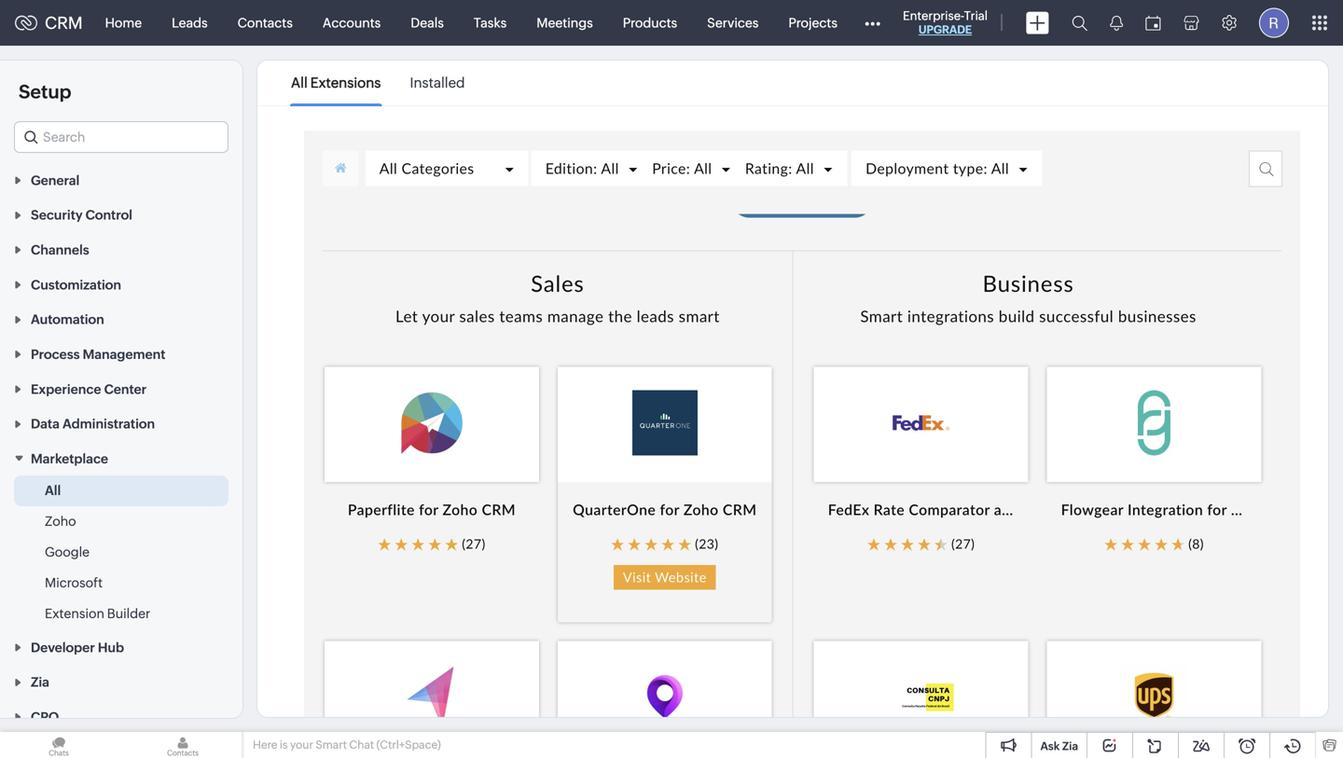 Task type: vqa. For each thing, say whether or not it's contained in the screenshot.
To to the right
no



Task type: describe. For each thing, give the bounding box(es) containing it.
general
[[31, 173, 80, 188]]

administration
[[62, 417, 155, 432]]

here is your smart chat (ctrl+space)
[[253, 739, 441, 752]]

center
[[104, 382, 147, 397]]

google
[[45, 545, 90, 560]]

management
[[83, 347, 166, 362]]

products
[[623, 15, 678, 30]]

chats image
[[0, 733, 118, 759]]

leads
[[172, 15, 208, 30]]

all extensions link
[[291, 62, 381, 105]]

leads link
[[157, 0, 223, 45]]

installed
[[410, 75, 465, 91]]

signals element
[[1099, 0, 1135, 46]]

meetings
[[537, 15, 593, 30]]

process
[[31, 347, 80, 362]]

enterprise-
[[903, 9, 965, 23]]

all extensions
[[291, 75, 381, 91]]

experience center button
[[0, 371, 243, 406]]

hub
[[98, 641, 124, 655]]

zoho
[[45, 514, 76, 529]]

crm
[[45, 13, 83, 32]]

extensions
[[311, 75, 381, 91]]

marketplace button
[[0, 441, 243, 476]]

builder
[[107, 607, 150, 622]]

meetings link
[[522, 0, 608, 45]]

data administration
[[31, 417, 155, 432]]

trial
[[965, 9, 988, 23]]

microsoft
[[45, 576, 103, 591]]

home
[[105, 15, 142, 30]]

profile image
[[1260, 8, 1290, 38]]

channels button
[[0, 232, 243, 267]]

marketplace
[[31, 452, 108, 467]]

search element
[[1061, 0, 1099, 46]]

smart
[[316, 739, 347, 752]]

contacts link
[[223, 0, 308, 45]]

security control
[[31, 208, 132, 223]]

deals link
[[396, 0, 459, 45]]

automation
[[31, 312, 104, 327]]

experience center
[[31, 382, 147, 397]]

data administration button
[[0, 406, 243, 441]]

security control button
[[0, 197, 243, 232]]

zia inside dropdown button
[[31, 675, 49, 690]]

search image
[[1072, 15, 1088, 31]]

all link
[[45, 482, 61, 500]]

zoho link
[[45, 512, 76, 531]]

customization
[[31, 277, 121, 292]]

projects link
[[774, 0, 853, 45]]

microsoft link
[[45, 574, 103, 593]]

signals image
[[1111, 15, 1124, 31]]

create menu element
[[1015, 0, 1061, 45]]

all for all extensions
[[291, 75, 308, 91]]

tasks link
[[459, 0, 522, 45]]

experience
[[31, 382, 101, 397]]

profile element
[[1249, 0, 1301, 45]]

developer hub
[[31, 641, 124, 655]]

data
[[31, 417, 60, 432]]

services link
[[693, 0, 774, 45]]



Task type: locate. For each thing, give the bounding box(es) containing it.
customization button
[[0, 267, 243, 302]]

logo image
[[15, 15, 37, 30]]

developer hub button
[[0, 630, 243, 665]]

is
[[280, 739, 288, 752]]

contacts
[[238, 15, 293, 30]]

zia up cpq
[[31, 675, 49, 690]]

crm link
[[15, 13, 83, 32]]

general button
[[0, 162, 243, 197]]

1 vertical spatial zia
[[1063, 741, 1079, 753]]

all
[[291, 75, 308, 91], [45, 483, 61, 498]]

0 horizontal spatial zia
[[31, 675, 49, 690]]

process management button
[[0, 337, 243, 371]]

tasks
[[474, 15, 507, 30]]

1 vertical spatial all
[[45, 483, 61, 498]]

automation button
[[0, 302, 243, 337]]

cpq
[[31, 710, 59, 725]]

all for all
[[45, 483, 61, 498]]

0 horizontal spatial all
[[45, 483, 61, 498]]

None field
[[14, 121, 229, 153]]

marketplace region
[[0, 476, 243, 630]]

create menu image
[[1027, 12, 1050, 34]]

here
[[253, 739, 278, 752]]

extension builder
[[45, 607, 150, 622]]

1 horizontal spatial zia
[[1063, 741, 1079, 753]]

developer
[[31, 641, 95, 655]]

1 horizontal spatial all
[[291, 75, 308, 91]]

Search text field
[[15, 122, 228, 152]]

accounts
[[323, 15, 381, 30]]

all up zoho
[[45, 483, 61, 498]]

home link
[[90, 0, 157, 45]]

extension
[[45, 607, 104, 622]]

calendar image
[[1146, 15, 1162, 30]]

0 vertical spatial zia
[[31, 675, 49, 690]]

zia button
[[0, 665, 243, 700]]

process management
[[31, 347, 166, 362]]

ask zia
[[1041, 741, 1079, 753]]

control
[[86, 208, 132, 223]]

deals
[[411, 15, 444, 30]]

cpq button
[[0, 700, 243, 734]]

your
[[290, 739, 314, 752]]

installed link
[[410, 62, 465, 105]]

upgrade
[[919, 23, 973, 36]]

all inside marketplace region
[[45, 483, 61, 498]]

chat
[[349, 739, 374, 752]]

security
[[31, 208, 83, 223]]

0 vertical spatial all
[[291, 75, 308, 91]]

(ctrl+space)
[[377, 739, 441, 752]]

ask
[[1041, 741, 1060, 753]]

zia right ask
[[1063, 741, 1079, 753]]

zia
[[31, 675, 49, 690], [1063, 741, 1079, 753]]

all left extensions
[[291, 75, 308, 91]]

products link
[[608, 0, 693, 45]]

accounts link
[[308, 0, 396, 45]]

contacts image
[[124, 733, 242, 759]]

projects
[[789, 15, 838, 30]]

channels
[[31, 243, 89, 258]]

services
[[708, 15, 759, 30]]

setup
[[19, 81, 71, 103]]

enterprise-trial upgrade
[[903, 9, 988, 36]]

Other Modules field
[[853, 8, 893, 38]]

google link
[[45, 543, 90, 562]]



